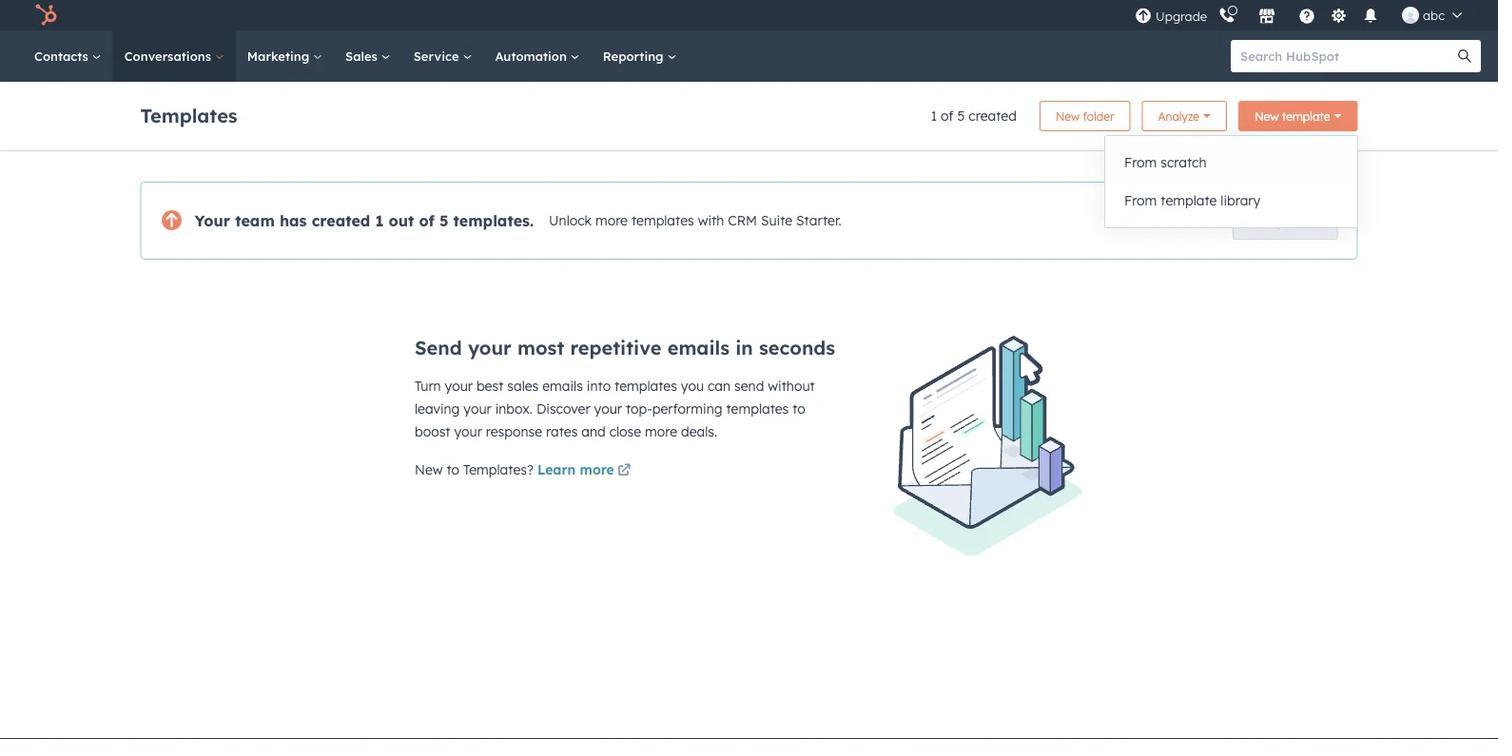 Task type: locate. For each thing, give the bounding box(es) containing it.
settings link
[[1327, 5, 1351, 25]]

templates down the send
[[726, 400, 789, 417]]

you
[[681, 378, 704, 394]]

0 horizontal spatial created
[[312, 211, 370, 230]]

performing
[[652, 400, 722, 417]]

templates
[[631, 212, 694, 229], [615, 378, 677, 394], [726, 400, 789, 417]]

created for has
[[312, 211, 370, 230]]

from inside from scratch "button"
[[1124, 154, 1157, 171]]

1 vertical spatial 1
[[375, 211, 384, 230]]

new left folder
[[1056, 109, 1080, 123]]

menu containing abc
[[1133, 0, 1475, 30]]

1 vertical spatial template
[[1161, 192, 1217, 209]]

new inside dropdown button
[[1255, 109, 1279, 123]]

from template library
[[1124, 192, 1261, 209]]

send your most repetitive emails in seconds
[[415, 336, 835, 360]]

template inside dropdown button
[[1282, 109, 1330, 123]]

analyze button
[[1142, 101, 1227, 131]]

emails up discover
[[542, 378, 583, 394]]

1 vertical spatial templates
[[615, 378, 677, 394]]

marketplaces image
[[1258, 9, 1276, 26]]

from
[[1124, 154, 1157, 171], [1124, 192, 1157, 209]]

rates
[[546, 423, 578, 440]]

suite
[[761, 212, 792, 229]]

reporting link
[[591, 30, 688, 82]]

team
[[235, 211, 275, 230]]

1 vertical spatial from
[[1124, 192, 1157, 209]]

seconds
[[759, 336, 835, 360]]

0 vertical spatial 1
[[931, 107, 937, 124]]

to
[[793, 400, 806, 417], [447, 461, 459, 478]]

2 link opens in a new window image from the top
[[618, 465, 631, 478]]

hubspot image
[[34, 4, 57, 27]]

menu
[[1133, 0, 1475, 30]]

best
[[476, 378, 504, 394]]

calling icon image
[[1218, 7, 1236, 24]]

conversations
[[124, 48, 215, 64]]

0 horizontal spatial template
[[1161, 192, 1217, 209]]

0 horizontal spatial emails
[[542, 378, 583, 394]]

new to templates?
[[415, 461, 534, 478]]

from left scratch
[[1124, 154, 1157, 171]]

from scratch button
[[1105, 144, 1357, 182]]

1 of 5 created
[[931, 107, 1017, 124]]

templates up top-
[[615, 378, 677, 394]]

templates.
[[453, 211, 534, 230]]

library
[[1221, 192, 1261, 209]]

0 horizontal spatial 1
[[375, 211, 384, 230]]

1 vertical spatial emails
[[542, 378, 583, 394]]

1 vertical spatial 5
[[439, 211, 448, 230]]

0 vertical spatial emails
[[667, 336, 730, 360]]

folder
[[1083, 109, 1114, 123]]

new template button
[[1239, 101, 1358, 131]]

scratch
[[1161, 154, 1207, 171]]

2 vertical spatial templates
[[726, 400, 789, 417]]

templates banner
[[140, 95, 1358, 131]]

learn more
[[537, 461, 614, 478]]

created inside templates banner
[[969, 107, 1017, 124]]

out
[[389, 211, 414, 230]]

1 horizontal spatial upgrade
[[1257, 212, 1314, 229]]

link opens in a new window image
[[618, 460, 631, 483], [618, 465, 631, 478]]

send
[[734, 378, 764, 394]]

more for learn more
[[580, 461, 614, 478]]

most
[[517, 336, 564, 360]]

1 vertical spatial to
[[447, 461, 459, 478]]

0 horizontal spatial new
[[415, 461, 443, 478]]

5
[[957, 107, 965, 124], [439, 211, 448, 230]]

repetitive
[[570, 336, 662, 360]]

unlock more templates with crm suite starter.
[[549, 212, 842, 229]]

1 horizontal spatial 5
[[957, 107, 965, 124]]

0 vertical spatial created
[[969, 107, 1017, 124]]

5 inside templates banner
[[957, 107, 965, 124]]

0 horizontal spatial of
[[419, 211, 434, 230]]

new down boost
[[415, 461, 443, 478]]

marketing
[[247, 48, 313, 64]]

abc button
[[1391, 0, 1473, 30]]

1 horizontal spatial of
[[941, 107, 954, 124]]

inbox.
[[495, 400, 533, 417]]

0 vertical spatial more
[[595, 212, 628, 229]]

upgrade down library
[[1257, 212, 1314, 229]]

1 horizontal spatial to
[[793, 400, 806, 417]]

0 vertical spatial to
[[793, 400, 806, 417]]

from inside from template library button
[[1124, 192, 1157, 209]]

templates left with
[[631, 212, 694, 229]]

unlock
[[549, 212, 592, 229]]

emails
[[667, 336, 730, 360], [542, 378, 583, 394]]

1 vertical spatial more
[[645, 423, 677, 440]]

0 vertical spatial of
[[941, 107, 954, 124]]

2 horizontal spatial new
[[1255, 109, 1279, 123]]

more right unlock
[[595, 212, 628, 229]]

0 horizontal spatial upgrade
[[1156, 9, 1207, 24]]

emails for in
[[667, 336, 730, 360]]

to inside turn your best sales emails into templates you can send without leaving your inbox. discover your top-performing templates to boost your response rates and close more deals.
[[793, 400, 806, 417]]

your
[[468, 336, 512, 360], [445, 378, 473, 394], [464, 400, 492, 417], [594, 400, 622, 417], [454, 423, 482, 440]]

0 vertical spatial 5
[[957, 107, 965, 124]]

hubspot link
[[23, 4, 71, 27]]

of inside templates banner
[[941, 107, 954, 124]]

1 horizontal spatial 1
[[931, 107, 937, 124]]

can
[[708, 378, 731, 394]]

1 vertical spatial created
[[312, 211, 370, 230]]

0 vertical spatial from
[[1124, 154, 1157, 171]]

leaving
[[415, 400, 460, 417]]

top-
[[626, 400, 652, 417]]

new inside button
[[1056, 109, 1080, 123]]

template down scratch
[[1161, 192, 1217, 209]]

1 horizontal spatial new
[[1056, 109, 1080, 123]]

more down and
[[580, 461, 614, 478]]

automation
[[495, 48, 570, 64]]

created left new folder button
[[969, 107, 1017, 124]]

to down boost
[[447, 461, 459, 478]]

template for from
[[1161, 192, 1217, 209]]

has
[[280, 211, 307, 230]]

into
[[587, 378, 611, 394]]

contacts link
[[23, 30, 113, 82]]

1 vertical spatial of
[[419, 211, 434, 230]]

new
[[1056, 109, 1080, 123], [1255, 109, 1279, 123], [415, 461, 443, 478]]

help image
[[1298, 9, 1316, 26]]

more
[[595, 212, 628, 229], [645, 423, 677, 440], [580, 461, 614, 478]]

to down without
[[793, 400, 806, 417]]

from down the from scratch
[[1124, 192, 1157, 209]]

template
[[1282, 109, 1330, 123], [1161, 192, 1217, 209]]

1 horizontal spatial created
[[969, 107, 1017, 124]]

emails inside turn your best sales emails into templates you can send without leaving your inbox. discover your top-performing templates to boost your response rates and close more deals.
[[542, 378, 583, 394]]

emails up you
[[667, 336, 730, 360]]

created right has
[[312, 211, 370, 230]]

1
[[931, 107, 937, 124], [375, 211, 384, 230]]

your up the best
[[468, 336, 512, 360]]

2 vertical spatial more
[[580, 461, 614, 478]]

1 from from the top
[[1124, 154, 1157, 171]]

of
[[941, 107, 954, 124], [419, 211, 434, 230]]

without
[[768, 378, 815, 394]]

template down search hubspot search box at top right
[[1282, 109, 1330, 123]]

2 from from the top
[[1124, 192, 1157, 209]]

created
[[969, 107, 1017, 124], [312, 211, 370, 230]]

more inside "link"
[[580, 461, 614, 478]]

search button
[[1449, 40, 1481, 72]]

new for new to templates?
[[415, 461, 443, 478]]

analyze
[[1158, 109, 1200, 123]]

service
[[413, 48, 463, 64]]

template inside button
[[1161, 192, 1217, 209]]

1 horizontal spatial emails
[[667, 336, 730, 360]]

upgrade right upgrade image
[[1156, 9, 1207, 24]]

upgrade
[[1156, 9, 1207, 24], [1257, 212, 1314, 229]]

gary orlando image
[[1402, 7, 1419, 24]]

discover
[[536, 400, 590, 417]]

your team has created 1 out of 5 templates.
[[195, 211, 534, 230]]

1 horizontal spatial template
[[1282, 109, 1330, 123]]

more down top-
[[645, 423, 677, 440]]

turn your best sales emails into templates you can send without leaving your inbox. discover your top-performing templates to boost your response rates and close more deals.
[[415, 378, 815, 440]]

service link
[[402, 30, 484, 82]]

0 vertical spatial template
[[1282, 109, 1330, 123]]

new folder button
[[1039, 101, 1130, 131]]

new up from scratch "button"
[[1255, 109, 1279, 123]]

response
[[486, 423, 542, 440]]



Task type: describe. For each thing, give the bounding box(es) containing it.
search image
[[1458, 49, 1471, 63]]

deals.
[[681, 423, 717, 440]]

notifications image
[[1362, 9, 1379, 26]]

1 link opens in a new window image from the top
[[618, 460, 631, 483]]

send
[[415, 336, 462, 360]]

sales link
[[334, 30, 402, 82]]

with
[[698, 212, 724, 229]]

your right turn
[[445, 378, 473, 394]]

Search HubSpot search field
[[1231, 40, 1464, 72]]

abc
[[1423, 7, 1445, 23]]

contacts
[[34, 48, 92, 64]]

link opens in a new window image inside learn more "link"
[[618, 465, 631, 478]]

upgrade link
[[1233, 202, 1338, 240]]

settings image
[[1330, 8, 1347, 25]]

0 vertical spatial upgrade
[[1156, 9, 1207, 24]]

1 inside templates banner
[[931, 107, 937, 124]]

more for unlock more templates with crm suite starter.
[[595, 212, 628, 229]]

your down the best
[[464, 400, 492, 417]]

templates
[[140, 103, 237, 127]]

close
[[609, 423, 641, 440]]

more inside turn your best sales emails into templates you can send without leaving your inbox. discover your top-performing templates to boost your response rates and close more deals.
[[645, 423, 677, 440]]

1 vertical spatial upgrade
[[1257, 212, 1314, 229]]

your right boost
[[454, 423, 482, 440]]

starter.
[[796, 212, 842, 229]]

learn
[[537, 461, 576, 478]]

new for new folder
[[1056, 109, 1080, 123]]

marketplaces button
[[1247, 0, 1287, 30]]

automation link
[[484, 30, 591, 82]]

0 horizontal spatial to
[[447, 461, 459, 478]]

your down into
[[594, 400, 622, 417]]

from for from scratch
[[1124, 154, 1157, 171]]

turn
[[415, 378, 441, 394]]

0 horizontal spatial 5
[[439, 211, 448, 230]]

reporting
[[603, 48, 667, 64]]

conversations link
[[113, 30, 236, 82]]

template for new
[[1282, 109, 1330, 123]]

learn more link
[[537, 460, 634, 483]]

from scratch
[[1124, 154, 1207, 171]]

new template
[[1255, 109, 1330, 123]]

marketing link
[[236, 30, 334, 82]]

crm
[[728, 212, 757, 229]]

help button
[[1291, 0, 1323, 30]]

sales
[[507, 378, 539, 394]]

calling icon button
[[1211, 3, 1243, 28]]

from template library button
[[1105, 182, 1357, 220]]

created for 5
[[969, 107, 1017, 124]]

0 vertical spatial templates
[[631, 212, 694, 229]]

notifications button
[[1354, 0, 1387, 30]]

sales
[[345, 48, 381, 64]]

new for new template
[[1255, 109, 1279, 123]]

templates?
[[463, 461, 534, 478]]

emails for into
[[542, 378, 583, 394]]

in
[[735, 336, 753, 360]]

your
[[195, 211, 230, 230]]

from for from template library
[[1124, 192, 1157, 209]]

new folder
[[1056, 109, 1114, 123]]

and
[[581, 423, 606, 440]]

upgrade image
[[1135, 8, 1152, 25]]

boost
[[415, 423, 450, 440]]



Task type: vqa. For each thing, say whether or not it's contained in the screenshot.
second View
no



